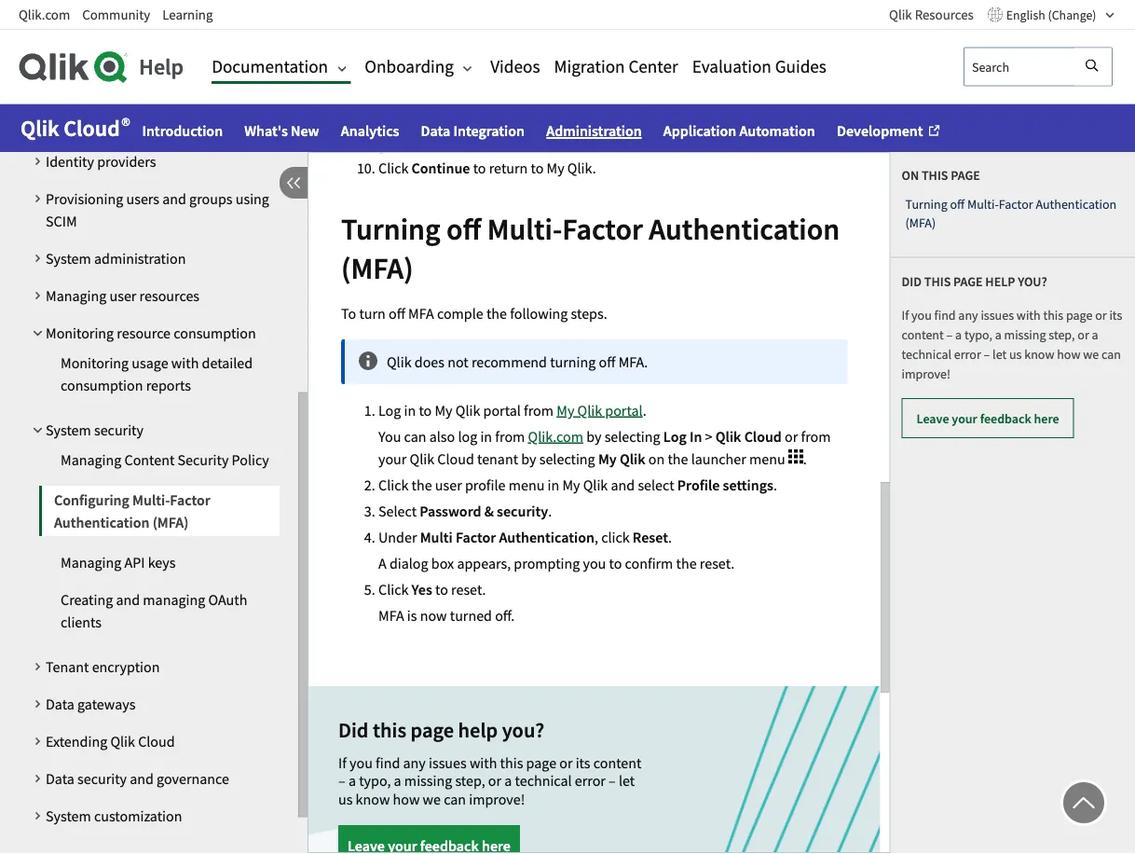 Task type: describe. For each thing, give the bounding box(es) containing it.
profile
[[465, 476, 506, 495]]

mfa inside the click the user profile menu in my qlik and select profile settings . select password & security . under multi factor authentication , click reset . a dialog box appears, prompting you to confirm the reset. click yes to reset. mfa is now turned off.
[[379, 607, 404, 625]]

1 vertical spatial by
[[522, 450, 537, 469]]

Search search field
[[965, 48, 1071, 85]]

qlik left does
[[387, 353, 412, 372]]

extending qlik cloud tree item
[[34, 723, 280, 760]]

qlik right the >
[[716, 427, 742, 446]]

integration
[[454, 122, 525, 140]]

scim
[[46, 212, 77, 231]]

managing api keys
[[61, 553, 176, 572]]

system for system administration
[[46, 249, 91, 268]]

1 vertical spatial qlik.com link
[[528, 427, 584, 446]]

0 horizontal spatial qlik.com link
[[19, 5, 70, 23]]

qlik resources
[[890, 5, 974, 23]]

1 vertical spatial can
[[404, 427, 427, 446]]

tenant encryption link
[[34, 656, 280, 678]]

1 horizontal spatial qlik.com
[[528, 427, 584, 446]]

onboarding
[[365, 55, 454, 77]]

creating
[[61, 590, 113, 609]]

group containing identity providers
[[34, 0, 280, 835]]

development
[[837, 122, 924, 140]]

turning for (
[[341, 210, 441, 248]]

group inside tree item
[[39, 441, 280, 641]]

data gateways
[[46, 695, 136, 714]]

can for did this page help you?
[[1102, 345, 1122, 362]]

migration
[[554, 55, 625, 77]]

system administration link
[[34, 247, 280, 270]]

qlik up log
[[456, 401, 481, 420]]

to down the "click"
[[609, 554, 622, 573]]

security inside the click the user profile menu in my qlik and select profile settings . select password & security . under multi factor authentication , click reset . a dialog box appears, prompting you to confirm the reset. click yes to reset. mfa is now turned off.
[[497, 502, 549, 521]]

. right launcher
[[804, 450, 807, 469]]

qlik up the you can also log in from qlik.com by selecting log in > qlik cloud
[[578, 401, 603, 420]]

content
[[125, 451, 175, 469]]

page for did
[[954, 273, 983, 290]]

help
[[986, 273, 1016, 290]]

usage
[[132, 354, 168, 372]]

off right turning
[[599, 353, 616, 372]]

0 horizontal spatial qlik.com
[[19, 5, 70, 23]]

0 horizontal spatial page
[[411, 717, 454, 743]]

steps.
[[571, 304, 608, 323]]

improve! for page
[[902, 365, 951, 382]]

issues for page
[[981, 306, 1015, 323]]

feedback
[[981, 410, 1032, 426]]

factor inside configuring multi-factor authentication (mfa)
[[170, 491, 210, 509]]

mfa up my qlik portal link
[[619, 353, 645, 372]]

cloud down log
[[438, 450, 474, 469]]

from inside or from your
[[802, 427, 831, 446]]

how for did this page help you?
[[1058, 345, 1081, 362]]

content for did this page help you?
[[902, 326, 944, 342]]

managing api keys link
[[48, 551, 280, 574]]

data gateways tree item
[[34, 686, 280, 723]]

0 horizontal spatial selecting
[[540, 450, 596, 469]]

qlik.
[[568, 160, 596, 178]]

issues for page
[[429, 754, 467, 773]]

error for you?
[[955, 345, 982, 362]]

return
[[489, 160, 528, 178]]

monitoring usage with detailed consumption reports
[[61, 354, 253, 395]]

in
[[690, 427, 703, 446]]

encryption
[[92, 658, 160, 676]]

turning off multi-factor authentication (
[[341, 210, 840, 287]]

click
[[602, 528, 630, 547]]

system for system security
[[46, 421, 91, 439]]

security for data security and governance
[[77, 770, 127, 788]]

qlik cloud link
[[21, 114, 130, 142]]

multi- for (
[[487, 210, 563, 248]]

using
[[236, 189, 269, 208]]

0 vertical spatial in
[[404, 401, 416, 420]]

or from your
[[379, 427, 831, 469]]

authentication inside turning off multi-factor authentication (mfa)
[[1036, 196, 1117, 213]]

application automation
[[664, 122, 816, 140]]

if for did
[[902, 306, 910, 323]]

data security and governance
[[46, 770, 229, 788]]

data security and governance link
[[34, 768, 280, 790]]

let for you?
[[993, 345, 1007, 362]]

1 horizontal spatial reset.
[[700, 554, 735, 573]]

(change)
[[1049, 6, 1097, 23]]

analytics
[[341, 122, 400, 140]]

user inside tree item
[[110, 286, 137, 305]]

. up or from your
[[643, 401, 647, 420]]

. up confirm
[[669, 528, 672, 547]]

find for this
[[376, 754, 400, 773]]

0 horizontal spatial log
[[379, 401, 401, 420]]

tenant encryption
[[46, 658, 160, 676]]

0 vertical spatial menu
[[750, 450, 786, 469]]

the up select
[[412, 476, 432, 495]]

evaluation guides
[[693, 55, 827, 77]]

the right confirm
[[677, 554, 697, 573]]

your inside or from your
[[379, 450, 407, 469]]

factor inside turning off multi-factor authentication (mfa)
[[1000, 196, 1034, 213]]

log in to my qlik portal from my qlik portal .
[[379, 401, 647, 420]]

community link
[[82, 5, 150, 23]]

analytics link
[[341, 122, 400, 140]]

tree item containing monitoring resource consumption
[[34, 314, 280, 411]]

select
[[638, 476, 675, 495]]

monitoring for monitoring usage with detailed consumption reports
[[61, 354, 129, 372]]

automation
[[740, 122, 816, 140]]

users
[[126, 189, 159, 208]]

development link
[[837, 122, 940, 140]]

>
[[706, 427, 713, 446]]

my up the you can also log in from qlik.com by selecting log in > qlik cloud
[[557, 401, 575, 420]]

not
[[448, 353, 469, 372]]

1 horizontal spatial selecting
[[605, 427, 661, 446]]

also
[[430, 427, 455, 446]]

videos
[[491, 55, 540, 77]]

content for did this page help you?
[[594, 754, 642, 773]]

1 vertical spatial reset.
[[451, 580, 486, 599]]

english (change) button
[[988, 5, 1117, 24]]

extending qlik cloud
[[46, 732, 175, 751]]

data integration link
[[421, 122, 525, 140]]

and inside the click the user profile menu in my qlik and select profile settings . select password & security . under multi factor authentication , click reset . a dialog box appears, prompting you to confirm the reset. click yes to reset. mfa is now turned off.
[[611, 476, 635, 495]]

off inside turning off multi-factor authentication (
[[447, 210, 481, 248]]

monitoring resource consumption link
[[34, 322, 280, 344]]

settings
[[723, 476, 774, 495]]

or inside or from your
[[785, 427, 799, 446]]

dialog
[[390, 554, 429, 573]]

with for did this page help you?
[[1017, 306, 1041, 323]]

provisioning users and groups using scim
[[46, 189, 269, 231]]

tenant
[[477, 450, 519, 469]]

on this page
[[902, 167, 981, 184]]

typo, for this
[[359, 772, 391, 791]]

0 horizontal spatial this
[[373, 717, 407, 743]]

new
[[291, 122, 319, 140]]

page for on
[[951, 167, 981, 184]]

community
[[82, 5, 150, 23]]

system administration
[[46, 249, 186, 268]]

select
[[379, 502, 417, 521]]

off inside turning off multi-factor authentication (mfa)
[[951, 196, 965, 213]]

multi- inside configuring multi-factor authentication (mfa)
[[132, 491, 170, 509]]

can for did this page help you?
[[444, 790, 466, 809]]

step, for you?
[[455, 772, 486, 791]]

the right on
[[668, 450, 689, 469]]

know for did this page help you?
[[356, 790, 390, 809]]

administration link
[[547, 122, 642, 140]]

us for did this page help you?
[[339, 790, 353, 809]]

groups
[[189, 189, 233, 208]]

managing for managing content security policy
[[61, 451, 122, 469]]

how for did this page help you?
[[393, 790, 420, 809]]

log
[[458, 427, 478, 446]]

to up also
[[419, 401, 432, 420]]

cloud up identity providers
[[64, 114, 120, 142]]

my down the you can also log in from qlik.com by selecting log in > qlik cloud
[[599, 450, 617, 469]]

missing for help
[[1005, 326, 1047, 342]]

the right comple
[[487, 304, 507, 323]]

multi- for (mfa)
[[968, 196, 1000, 213]]

to
[[341, 304, 356, 323]]

leave your feedback here button
[[902, 398, 1075, 438]]

,
[[595, 528, 599, 547]]

click for click continue to return to my qlik.
[[379, 160, 409, 178]]

qlik left on
[[620, 450, 646, 469]]

qlik inside tree item
[[110, 732, 135, 751]]

. right profile
[[774, 476, 778, 495]]

and inside 'link'
[[130, 770, 154, 788]]

configuring
[[54, 491, 130, 509]]

provisioning users and groups using scim link
[[34, 188, 280, 232]]

keys
[[148, 553, 176, 572]]

learning
[[162, 5, 213, 23]]

did
[[339, 717, 369, 743]]

comple
[[437, 304, 484, 323]]

data for data integration
[[421, 122, 451, 140]]

reports
[[146, 376, 191, 395]]

my qlik portal link
[[557, 401, 643, 420]]

data gateways link
[[34, 693, 280, 715]]

qlik cloud
[[21, 114, 120, 142]]

confirm
[[625, 554, 674, 573]]

tenant
[[46, 658, 89, 676]]

system security
[[46, 421, 144, 439]]

migration center link
[[554, 53, 679, 80]]



Task type: locate. For each thing, give the bounding box(es) containing it.
1 vertical spatial find
[[376, 754, 400, 773]]

resource
[[117, 324, 171, 342]]

1 horizontal spatial user
[[435, 476, 462, 495]]

know down did
[[356, 790, 390, 809]]

to right yes
[[436, 580, 448, 599]]

its for you?
[[576, 754, 591, 773]]

system
[[46, 249, 91, 268], [46, 421, 91, 439], [46, 807, 91, 825]]

multi- inside turning off multi-factor authentication (mfa)
[[968, 196, 1000, 213]]

1 horizontal spatial with
[[470, 754, 497, 773]]

its for you?
[[1110, 306, 1123, 323]]

this right did
[[373, 717, 407, 743]]

cloud
[[64, 114, 120, 142], [745, 427, 782, 446], [438, 450, 474, 469], [138, 732, 175, 751]]

now
[[420, 607, 447, 625]]

learning link
[[162, 5, 213, 23]]

off down on this page
[[951, 196, 965, 213]]

can
[[1102, 345, 1122, 362], [404, 427, 427, 446], [444, 790, 466, 809]]

2 vertical spatial page
[[526, 754, 557, 773]]

0 vertical spatial click
[[379, 160, 409, 178]]

if for did
[[339, 754, 347, 773]]

qlik up identity at left
[[21, 114, 59, 142]]

your down you
[[379, 450, 407, 469]]

yes
[[412, 580, 433, 599]]

1 horizontal spatial its
[[1110, 306, 1123, 323]]

user up password
[[435, 476, 462, 495]]

1 horizontal spatial issues
[[981, 306, 1015, 323]]

my down qlik cloud tenant by selecting my qlik on the launcher menu
[[563, 476, 581, 495]]

1 vertical spatial menu
[[509, 476, 545, 495]]

with inside monitoring usage with detailed consumption reports
[[171, 354, 199, 372]]

portal
[[484, 401, 521, 420], [605, 401, 643, 420]]

error for you?
[[575, 772, 606, 791]]

missing for help
[[405, 772, 452, 791]]

1 vertical spatial error
[[575, 772, 606, 791]]

security right &
[[497, 502, 549, 521]]

factor inside the click the user profile menu in my qlik and select profile settings . select password & security . under multi factor authentication , click reset . a dialog box appears, prompting you to confirm the reset. click yes to reset. mfa is now turned off.
[[456, 528, 496, 547]]

missing down did this page help you?
[[405, 772, 452, 791]]

2 vertical spatial managing
[[61, 553, 122, 572]]

selecting up on
[[605, 427, 661, 446]]

0 horizontal spatial by
[[522, 450, 537, 469]]

2 horizontal spatial with
[[1017, 306, 1041, 323]]

(mfa) up managing api keys link
[[153, 513, 189, 532]]

1 system from the top
[[46, 249, 91, 268]]

any for page
[[959, 306, 979, 323]]

managing
[[143, 590, 205, 609]]

identity providers tree item
[[34, 143, 280, 180]]

1 horizontal spatial technical
[[902, 345, 952, 362]]

qlik
[[890, 5, 913, 23], [21, 114, 59, 142], [387, 353, 412, 372], [456, 401, 481, 420], [578, 401, 603, 420], [716, 427, 742, 446], [410, 450, 435, 469], [620, 450, 646, 469], [584, 476, 608, 495], [110, 732, 135, 751]]

prompting
[[514, 554, 580, 573]]

how up here
[[1058, 345, 1081, 362]]

monitoring left usage
[[61, 354, 129, 372]]

qlik down qlik cloud tenant by selecting my qlik on the launcher menu
[[584, 476, 608, 495]]

data security and governance tree item
[[34, 760, 280, 797]]

cloud inside the extending qlik cloud link
[[138, 732, 175, 751]]

1 horizontal spatial find
[[935, 306, 956, 323]]

qlik inside the click the user profile menu in my qlik and select profile settings . select password & security . under multi factor authentication , click reset . a dialog box appears, prompting you to confirm the reset. click yes to reset. mfa is now turned off.
[[584, 476, 608, 495]]

0 vertical spatial this
[[922, 167, 949, 184]]

your right leave
[[952, 410, 978, 426]]

0 horizontal spatial error
[[575, 772, 606, 791]]

1 vertical spatial technical
[[515, 772, 572, 791]]

this down "you?"
[[1044, 306, 1064, 323]]

mfa )
[[351, 249, 414, 287]]

and inside provisioning users and groups using scim
[[162, 189, 186, 208]]

managing inside managing api keys link
[[61, 553, 122, 572]]

2 vertical spatial system
[[46, 807, 91, 825]]

2 portal from the left
[[605, 401, 643, 420]]

2 vertical spatial you
[[350, 754, 373, 773]]

any for page
[[403, 754, 426, 773]]

1 vertical spatial page
[[954, 273, 983, 290]]

issues
[[981, 306, 1015, 323], [429, 754, 467, 773]]

improve! down help
[[469, 790, 525, 809]]

2 vertical spatial can
[[444, 790, 466, 809]]

mfa left is
[[379, 607, 404, 625]]

1 vertical spatial any
[[403, 754, 426, 773]]

0 vertical spatial know
[[1025, 345, 1055, 362]]

you for did this page help you?
[[350, 754, 373, 773]]

1 horizontal spatial know
[[1025, 345, 1055, 362]]

with up reports
[[171, 354, 199, 372]]

. right turning
[[645, 353, 648, 372]]

1 vertical spatial if
[[339, 754, 347, 773]]

qlik up data security and governance
[[110, 732, 135, 751]]

in
[[404, 401, 416, 420], [481, 427, 492, 446], [548, 476, 560, 495]]

user down system administration
[[110, 286, 137, 305]]

data for data gateways
[[46, 695, 74, 714]]

here
[[1035, 410, 1060, 426]]

3 system from the top
[[46, 807, 91, 825]]

extending qlik cloud link
[[34, 730, 280, 753]]

and right users
[[162, 189, 186, 208]]

factor
[[1000, 196, 1034, 213], [563, 210, 643, 248], [170, 491, 210, 509], [456, 528, 496, 547]]

us down did
[[339, 790, 353, 809]]

0 horizontal spatial know
[[356, 790, 390, 809]]

to left return
[[473, 160, 486, 178]]

and
[[162, 189, 186, 208], [611, 476, 635, 495], [116, 590, 140, 609], [130, 770, 154, 788]]

1 horizontal spatial let
[[993, 345, 1007, 362]]

clients
[[61, 613, 102, 631]]

issues down did this page help you?
[[429, 754, 467, 773]]

off down continue
[[447, 210, 481, 248]]

step, up here
[[1049, 326, 1076, 342]]

us up the 'feedback' at the right
[[1010, 345, 1022, 362]]

1 horizontal spatial qlik.com link
[[528, 427, 584, 446]]

1 horizontal spatial consumption
[[174, 324, 256, 342]]

page for help
[[1067, 306, 1093, 323]]

1 vertical spatial this
[[373, 717, 407, 743]]

gateways
[[77, 695, 136, 714]]

password
[[420, 502, 482, 521]]

consumption up detailed
[[174, 324, 256, 342]]

launcher
[[692, 450, 747, 469]]

0 vertical spatial let
[[993, 345, 1007, 362]]

turning
[[906, 196, 948, 213], [341, 210, 441, 248]]

click for click the user profile menu in my qlik and select profile settings . select password & security . under multi factor authentication , click reset . a dialog box appears, prompting you to confirm the reset. click yes to reset. mfa is now turned off.
[[379, 476, 409, 495]]

0 horizontal spatial step,
[[455, 772, 486, 791]]

qlik.com up qlik help home image
[[19, 5, 70, 23]]

data up continue
[[421, 122, 451, 140]]

what's
[[245, 122, 288, 140]]

page
[[1067, 306, 1093, 323], [411, 717, 454, 743], [526, 754, 557, 773]]

0 horizontal spatial multi-
[[132, 491, 170, 509]]

continue
[[412, 160, 470, 178]]

administration
[[547, 122, 642, 140]]

managing user resources
[[46, 286, 200, 305]]

1 vertical spatial missing
[[405, 772, 452, 791]]

is
[[407, 607, 417, 625]]

turning up mfa )
[[341, 210, 441, 248]]

know for did this page help you?
[[1025, 345, 1055, 362]]

0 vertical spatial step,
[[1049, 326, 1076, 342]]

menu down tenant
[[509, 476, 545, 495]]

with down "you?"
[[1017, 306, 1041, 323]]

monitoring inside monitoring usage with detailed consumption reports
[[61, 354, 129, 372]]

1 vertical spatial data
[[46, 695, 74, 714]]

click down analytics
[[379, 160, 409, 178]]

qlik down also
[[410, 450, 435, 469]]

tree item containing system security
[[34, 411, 280, 648]]

0 vertical spatial if
[[902, 306, 910, 323]]

this for on
[[922, 167, 949, 184]]

help link
[[8, 43, 198, 90]]

policy
[[232, 451, 269, 469]]

improve! up leave
[[902, 365, 951, 382]]

menu inside the click the user profile menu in my qlik and select profile settings . select password & security . under multi factor authentication , click reset . a dialog box appears, prompting you to confirm the reset. click yes to reset. mfa is now turned off.
[[509, 476, 545, 495]]

0 vertical spatial selecting
[[605, 427, 661, 446]]

and inside creating and managing oauth clients
[[116, 590, 140, 609]]

tree item
[[34, 314, 280, 411], [34, 411, 280, 648]]

missing
[[1005, 326, 1047, 342], [405, 772, 452, 791]]

(mfa) inside turning off multi-factor authentication (mfa)
[[906, 214, 936, 231]]

system left customization
[[46, 807, 91, 825]]

click continue to return to my qlik.
[[379, 160, 596, 178]]

qlik does not recommend turning off mfa .
[[387, 353, 648, 372]]

recommend
[[472, 353, 547, 372]]

1 horizontal spatial content
[[902, 326, 944, 342]]

cloud up "data security and governance" 'link'
[[138, 732, 175, 751]]

group containing managing content security policy
[[39, 441, 280, 641]]

consumption up system security
[[61, 376, 143, 395]]

1 vertical spatial let
[[619, 772, 635, 791]]

0 horizontal spatial with
[[171, 354, 199, 372]]

qlik.com link up qlik cloud tenant by selecting my qlik on the launcher menu
[[528, 427, 584, 446]]

user inside the click the user profile menu in my qlik and select profile settings . select password & security . under multi factor authentication , click reset . a dialog box appears, prompting you to confirm the reset. click yes to reset. mfa is now turned off.
[[435, 476, 462, 495]]

data inside "data security and governance" 'link'
[[46, 770, 74, 788]]

in down qlik cloud tenant by selecting my qlik on the launcher menu
[[548, 476, 560, 495]]

reset. up turned
[[451, 580, 486, 599]]

this down you?
[[500, 754, 523, 773]]

1 vertical spatial user
[[435, 476, 462, 495]]

leave your feedback here
[[917, 410, 1060, 426]]

1 vertical spatial its
[[576, 754, 591, 773]]

1 horizontal spatial typo,
[[965, 326, 993, 342]]

creating and managing oauth clients link
[[48, 589, 280, 633]]

click down a
[[379, 580, 409, 599]]

to turn off mfa comple the following steps.
[[341, 304, 608, 323]]

technical for did this page help you?
[[515, 772, 572, 791]]

1 horizontal spatial missing
[[1005, 326, 1047, 342]]

data down extending
[[46, 770, 74, 788]]

0 horizontal spatial can
[[404, 427, 427, 446]]

evaluation guides link
[[693, 53, 827, 80]]

0 horizontal spatial if
[[339, 754, 347, 773]]

authentication inside the click the user profile menu in my qlik and select profile settings . select password & security . under multi factor authentication , click reset . a dialog box appears, prompting you to confirm the reset. click yes to reset. mfa is now turned off.
[[499, 528, 595, 547]]

system customization tree item
[[34, 797, 280, 835]]

turning inside turning off multi-factor authentication (
[[341, 210, 441, 248]]

we for help
[[423, 790, 441, 809]]

videos link
[[491, 53, 540, 80]]

what's new link
[[245, 122, 319, 140]]

1 horizontal spatial if
[[902, 306, 910, 323]]

0 horizontal spatial turning
[[341, 210, 441, 248]]

1 vertical spatial how
[[393, 790, 420, 809]]

0 horizontal spatial user
[[110, 286, 137, 305]]

you?
[[502, 717, 545, 743]]

tenant encryption tree item
[[34, 648, 280, 686]]

and down api
[[116, 590, 140, 609]]

security
[[178, 451, 229, 469]]

factor up the appears,
[[456, 528, 496, 547]]

authentication inside turning off multi-factor authentication (
[[649, 210, 840, 248]]

1 tree item from the top
[[34, 314, 280, 411]]

1 horizontal spatial (mfa)
[[906, 214, 936, 231]]

mfa up turn
[[351, 249, 404, 287]]

to right return
[[531, 160, 544, 178]]

page for help
[[526, 754, 557, 773]]

2 tree item from the top
[[34, 411, 280, 648]]

1 horizontal spatial in
[[481, 427, 492, 446]]

0 vertical spatial system
[[46, 249, 91, 268]]

security down extending qlik cloud
[[77, 770, 127, 788]]

0 vertical spatial user
[[110, 286, 137, 305]]

qlik.com link
[[19, 5, 70, 23], [528, 427, 584, 446]]

with
[[1017, 306, 1041, 323], [171, 354, 199, 372], [470, 754, 497, 773]]

consumption inside monitoring usage with detailed consumption reports
[[61, 376, 143, 395]]

(mfa) down on
[[906, 214, 936, 231]]

multi- down content
[[132, 491, 170, 509]]

1 vertical spatial (mfa)
[[153, 513, 189, 532]]

0 vertical spatial any
[[959, 306, 979, 323]]

if you find any issues with this page or its content – a typo, a missing step, or a technical error – let us know how we can improve! for help
[[339, 754, 642, 809]]

detailed
[[202, 354, 253, 372]]

2 vertical spatial in
[[548, 476, 560, 495]]

2 vertical spatial with
[[470, 754, 497, 773]]

find for this
[[935, 306, 956, 323]]

migration center
[[554, 55, 679, 77]]

typo, down did this page help you?
[[965, 326, 993, 342]]

0 horizontal spatial in
[[404, 401, 416, 420]]

0 vertical spatial this
[[1044, 306, 1064, 323]]

mfa left comple
[[409, 304, 434, 323]]

turning off multi-factor authentication (mfa) link
[[899, 192, 1132, 236]]

you can also log in from qlik.com by selecting log in > qlik cloud
[[379, 427, 782, 446]]

documentation link
[[212, 53, 351, 80]]

qlik left resources
[[890, 5, 913, 23]]

this right on
[[922, 167, 949, 184]]

1 vertical spatial in
[[481, 427, 492, 446]]

off right turn
[[389, 304, 406, 323]]

multi
[[420, 528, 453, 547]]

cloud up launcher
[[745, 427, 782, 446]]

by
[[587, 427, 602, 446], [522, 450, 537, 469]]

0 vertical spatial missing
[[1005, 326, 1047, 342]]

0 horizontal spatial portal
[[484, 401, 521, 420]]

qlik help home image
[[8, 43, 139, 90]]

if you find any issues with this page or its content – a typo, a missing step, or a technical error – let us know how we can improve!
[[902, 306, 1123, 382], [339, 754, 642, 809]]

1 click from the top
[[379, 160, 409, 178]]

portal up or from your
[[605, 401, 643, 420]]

managing inside "managing content security policy" link
[[61, 451, 122, 469]]

factor inside turning off multi-factor authentication (
[[563, 210, 643, 248]]

managing inside managing user resources link
[[46, 286, 107, 305]]

system for system customization
[[46, 807, 91, 825]]

turning
[[550, 353, 596, 372]]

what's new
[[245, 122, 319, 140]]

know up here
[[1025, 345, 1055, 362]]

system down scim
[[46, 249, 91, 268]]

0 vertical spatial technical
[[902, 345, 952, 362]]

0 vertical spatial consumption
[[174, 324, 256, 342]]

1 portal from the left
[[484, 401, 521, 420]]

my up also
[[435, 401, 453, 420]]

qlik.com link up qlik help home image
[[19, 5, 70, 23]]

managing down system security
[[61, 451, 122, 469]]

1 vertical spatial managing
[[61, 451, 122, 469]]

provisioning users and groups using scim tree item
[[34, 180, 280, 240]]

1 vertical spatial content
[[594, 754, 642, 773]]

2 horizontal spatial can
[[1102, 345, 1122, 362]]

turning down on this page
[[906, 196, 948, 213]]

or
[[1096, 306, 1107, 323], [1078, 326, 1090, 342], [785, 427, 799, 446], [560, 754, 573, 773], [488, 772, 502, 791]]

improve! for page
[[469, 790, 525, 809]]

2 system from the top
[[46, 421, 91, 439]]

authentication inside configuring multi-factor authentication (mfa)
[[54, 513, 150, 532]]

1 vertical spatial security
[[497, 502, 549, 521]]

factor down security
[[170, 491, 210, 509]]

introduction link
[[142, 122, 223, 140]]

0 vertical spatial (mfa)
[[906, 214, 936, 231]]

my
[[547, 160, 565, 178], [435, 401, 453, 420], [557, 401, 575, 420], [599, 450, 617, 469], [563, 476, 581, 495]]

factor up help
[[1000, 196, 1034, 213]]

introduction
[[142, 122, 223, 140]]

data for data security and governance
[[46, 770, 74, 788]]

data inside data gateways link
[[46, 695, 74, 714]]

1 vertical spatial step,
[[455, 772, 486, 791]]

0 vertical spatial data
[[421, 122, 451, 140]]

page right on
[[951, 167, 981, 184]]

my left the "qlik."
[[547, 160, 565, 178]]

if you find any issues with this page or its content – a typo, a missing step, or a technical error – let us know how we can improve! for help
[[902, 306, 1123, 382]]

technical up leave
[[902, 345, 952, 362]]

selecting
[[605, 427, 661, 446], [540, 450, 596, 469]]

identity providers link
[[34, 150, 280, 173]]

you for did this page help you?
[[912, 306, 932, 323]]

security for system security
[[94, 421, 144, 439]]

security up content
[[94, 421, 144, 439]]

in right log
[[481, 427, 492, 446]]

application
[[664, 122, 737, 140]]

1 vertical spatial this
[[925, 273, 951, 290]]

we for help
[[1084, 345, 1100, 362]]

step, down help
[[455, 772, 486, 791]]

0 vertical spatial if you find any issues with this page or its content – a typo, a missing step, or a technical error – let us know how we can improve!
[[902, 306, 1123, 382]]

0 vertical spatial monitoring
[[46, 324, 114, 342]]

us for did this page help you?
[[1010, 345, 1022, 362]]

factor down the "qlik."
[[563, 210, 643, 248]]

configuring multi-factor authentication (mfa) tree item
[[39, 479, 280, 544]]

step, for you?
[[1049, 326, 1076, 342]]

multi- inside turning off multi-factor authentication (
[[487, 210, 563, 248]]

0 vertical spatial us
[[1010, 345, 1022, 362]]

a
[[956, 326, 962, 342], [996, 326, 1002, 342], [1092, 326, 1099, 342], [349, 772, 356, 791], [394, 772, 402, 791], [505, 772, 512, 791]]

system up configuring
[[46, 421, 91, 439]]

this for did this page help you?
[[1044, 306, 1064, 323]]

0 vertical spatial its
[[1110, 306, 1123, 323]]

content
[[902, 326, 944, 342], [594, 754, 642, 773]]

this for did
[[925, 273, 951, 290]]

extending
[[46, 732, 107, 751]]

managing user resources tree item
[[34, 277, 280, 314]]

monitoring for monitoring resource consumption
[[46, 324, 114, 342]]

this for did this page help you?
[[500, 754, 523, 773]]

consumption
[[174, 324, 256, 342], [61, 376, 143, 395]]

group
[[34, 0, 280, 835], [39, 441, 280, 641]]

missing down "you?"
[[1005, 326, 1047, 342]]

0 vertical spatial log
[[379, 401, 401, 420]]

log left in
[[664, 427, 687, 446]]

1 horizontal spatial multi-
[[487, 210, 563, 248]]

0 vertical spatial how
[[1058, 345, 1081, 362]]

0 horizontal spatial issues
[[429, 754, 467, 773]]

turning for (mfa)
[[906, 196, 948, 213]]

reset. right confirm
[[700, 554, 735, 573]]

mfa
[[351, 249, 404, 287], [409, 304, 434, 323], [619, 353, 645, 372], [379, 607, 404, 625]]

1 horizontal spatial error
[[955, 345, 982, 362]]

technical for did this page help you?
[[902, 345, 952, 362]]

typo, down did
[[359, 772, 391, 791]]

your inside button
[[952, 410, 978, 426]]

with for did this page help you?
[[470, 754, 497, 773]]

under
[[379, 528, 417, 547]]

in down does
[[404, 401, 416, 420]]

guides
[[776, 55, 827, 77]]

selecting down the you can also log in from qlik.com by selecting log in > qlik cloud
[[540, 450, 596, 469]]

the
[[487, 304, 507, 323], [668, 450, 689, 469], [412, 476, 432, 495], [677, 554, 697, 573]]

technical down you?
[[515, 772, 572, 791]]

0 horizontal spatial any
[[403, 754, 426, 773]]

qlik.com up qlik cloud tenant by selecting my qlik on the launcher menu
[[528, 427, 584, 446]]

0 vertical spatial typo,
[[965, 326, 993, 342]]

0 vertical spatial you
[[912, 306, 932, 323]]

3 click from the top
[[379, 580, 409, 599]]

typo,
[[965, 326, 993, 342], [359, 772, 391, 791]]

let
[[993, 345, 1007, 362], [619, 772, 635, 791]]

typo, for this
[[965, 326, 993, 342]]

reset
[[633, 528, 669, 547]]

1 horizontal spatial log
[[664, 427, 687, 446]]

0 vertical spatial by
[[587, 427, 602, 446]]

2 click from the top
[[379, 476, 409, 495]]

my inside the click the user profile menu in my qlik and select profile settings . select password & security . under multi factor authentication , click reset . a dialog box appears, prompting you to confirm the reset. click yes to reset. mfa is now turned off.
[[563, 476, 581, 495]]

0 horizontal spatial its
[[576, 754, 591, 773]]

managing for managing api keys
[[61, 553, 122, 572]]

to
[[473, 160, 486, 178], [531, 160, 544, 178], [419, 401, 432, 420], [609, 554, 622, 573], [436, 580, 448, 599]]

turning inside turning off multi-factor authentication (mfa)
[[906, 196, 948, 213]]

and left the select
[[611, 476, 635, 495]]

identity
[[46, 152, 94, 171]]

0 vertical spatial page
[[951, 167, 981, 184]]

english
[[1007, 6, 1046, 23]]

you inside the click the user profile menu in my qlik and select profile settings . select password & security . under multi factor authentication , click reset . a dialog box appears, prompting you to confirm the reset. click yes to reset. mfa is now turned off.
[[583, 554, 606, 573]]

security inside 'link'
[[77, 770, 127, 788]]

0 vertical spatial content
[[902, 326, 944, 342]]

. up prompting
[[549, 502, 552, 521]]

english (change)
[[1007, 6, 1100, 23]]

you?
[[1018, 273, 1048, 290]]

let for you?
[[619, 772, 635, 791]]

(mfa) inside configuring multi-factor authentication (mfa)
[[153, 513, 189, 532]]

system administration tree item
[[34, 240, 280, 277]]

1 horizontal spatial any
[[959, 306, 979, 323]]

documentation
[[212, 55, 328, 77]]

in inside the click the user profile menu in my qlik and select profile settings . select password & security . under multi factor authentication , click reset . a dialog box appears, prompting you to confirm the reset. click yes to reset. mfa is now turned off.
[[548, 476, 560, 495]]

turning off multi-factor authentication (mfa)
[[906, 196, 1117, 231]]

this
[[922, 167, 949, 184], [925, 273, 951, 290]]

0 horizontal spatial we
[[423, 790, 441, 809]]

2 horizontal spatial multi-
[[968, 196, 1000, 213]]

managing for managing user resources
[[46, 286, 107, 305]]



Task type: vqa. For each thing, say whether or not it's contained in the screenshot.


